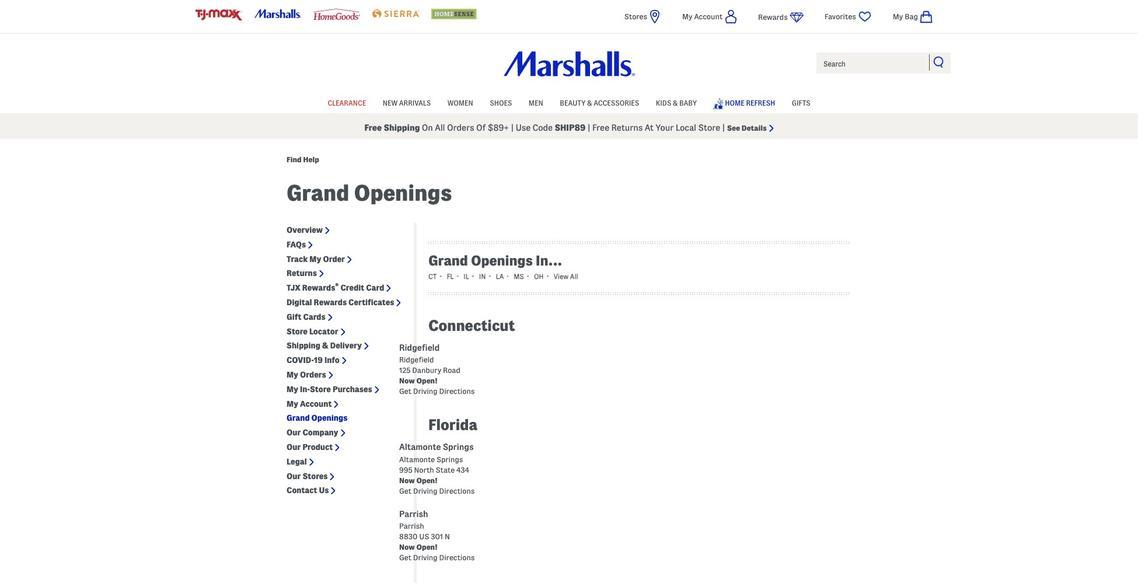 Task type: describe. For each thing, give the bounding box(es) containing it.
in link
[[479, 273, 486, 280]]

grand openings main content
[[0, 148, 1138, 583]]

kids & baby
[[656, 99, 697, 107]]

faqs link
[[287, 240, 306, 250]]

stores link
[[624, 9, 662, 24]]

1 vertical spatial springs
[[437, 455, 463, 464]]

3 our from the top
[[287, 471, 301, 481]]

road
[[443, 366, 461, 374]]

at
[[645, 123, 654, 133]]

2 free from the left
[[592, 123, 609, 133]]

in...
[[536, 253, 562, 268]]

homegoods.com image
[[313, 9, 360, 20]]

tjx
[[287, 283, 301, 293]]

danbury
[[412, 366, 441, 374]]

openings for grand openings in...
[[471, 253, 533, 268]]

track
[[287, 254, 308, 264]]

product
[[303, 442, 333, 452]]

us
[[319, 486, 329, 495]]

baby
[[679, 99, 697, 107]]

®
[[335, 283, 339, 289]]

shoes link
[[490, 93, 512, 111]]

tjmaxx.com image
[[196, 9, 242, 21]]

get driving directions link for springs
[[399, 487, 475, 495]]

get inside ridgefield ridgefield 125 danbury road now open! get driving directions
[[399, 387, 412, 395]]

purchases
[[333, 385, 372, 394]]

driving inside altamonte springs altamonte springs 995 north state 434 now open! get driving directions
[[413, 487, 438, 495]]

1 parrish from the top
[[399, 510, 428, 519]]

info
[[325, 356, 340, 365]]

grand openings in...
[[428, 253, 562, 268]]

locator
[[309, 327, 338, 336]]

refresh
[[746, 99, 775, 107]]

account inside overview faqs track my order returns tjx rewards ® credit card digital rewards certificates gift cards store locator shipping & delivery covid-19 info my orders my in-store purchases my account grand openings our company our product legal our stores contact us
[[300, 399, 332, 408]]

view
[[554, 273, 569, 280]]

get inside 'parrish parrish 8830 us 301 n now open! get driving directions'
[[399, 554, 412, 562]]

oh link
[[534, 273, 544, 280]]

directions inside 'parrish parrish 8830 us 301 n now open! get driving directions'
[[439, 554, 475, 562]]

shoes
[[490, 99, 512, 107]]

banner containing free shipping
[[0, 0, 1138, 139]]

gifts link
[[792, 93, 811, 111]]

1 altamonte from the top
[[399, 443, 441, 452]]

gift cards link
[[287, 312, 326, 322]]

1 | from the left
[[511, 123, 514, 133]]

find
[[287, 155, 302, 163]]

8830
[[399, 533, 418, 541]]

men link
[[529, 93, 543, 111]]

my down the covid-
[[287, 370, 298, 379]]

overview link
[[287, 225, 323, 235]]

my orders link
[[287, 370, 326, 380]]

kids & baby link
[[656, 93, 697, 111]]

see
[[727, 124, 740, 132]]

home refresh
[[725, 99, 775, 107]]

now inside 'parrish parrish 8830 us 301 n now open! get driving directions'
[[399, 543, 415, 551]]

legal link
[[287, 457, 307, 467]]

kids
[[656, 99, 672, 107]]

in
[[479, 273, 486, 280]]

open! inside altamonte springs altamonte springs 995 north state 434 now open! get driving directions
[[417, 476, 438, 485]]

gifts
[[792, 99, 811, 107]]

find help link
[[287, 155, 319, 164]]

home refresh link
[[713, 92, 775, 113]]

legal
[[287, 457, 307, 466]]

favorites link
[[825, 9, 873, 24]]

get inside altamonte springs altamonte springs 995 north state 434 now open! get driving directions
[[399, 487, 412, 495]]

la link
[[496, 273, 504, 280]]

us
[[419, 533, 429, 541]]

favorites
[[825, 12, 856, 20]]

store locator link
[[287, 327, 338, 336]]

ms link
[[514, 273, 524, 280]]

& for beauty
[[587, 99, 592, 107]]

my bag link
[[893, 9, 943, 24]]

site search search field
[[816, 51, 952, 75]]

2 | from the left
[[588, 123, 591, 133]]

ct link
[[428, 273, 437, 280]]

covid-19 info link
[[287, 356, 340, 365]]

accessories
[[594, 99, 639, 107]]

$89+
[[488, 123, 509, 133]]

ct
[[428, 273, 437, 280]]

all inside "grand openings" 'main content'
[[570, 273, 578, 280]]

0 horizontal spatial my account link
[[287, 399, 332, 409]]

beauty
[[560, 99, 586, 107]]

1 free from the left
[[365, 123, 382, 133]]

driving inside 'parrish parrish 8830 us 301 n now open! get driving directions'
[[413, 554, 438, 562]]

shipping inside overview faqs track my order returns tjx rewards ® credit card digital rewards certificates gift cards store locator shipping & delivery covid-19 info my orders my in-store purchases my account grand openings our company our product legal our stores contact us
[[287, 341, 320, 350]]

returns inside marquee
[[611, 123, 643, 133]]

open! inside ridgefield ridgefield 125 danbury road now open! get driving directions
[[417, 377, 438, 385]]

our company link
[[287, 428, 338, 438]]

orders inside marquee
[[447, 123, 474, 133]]

certificates
[[349, 298, 394, 307]]

il link
[[464, 273, 469, 280]]

1 our from the top
[[287, 428, 301, 437]]

ms
[[514, 273, 524, 280]]

125
[[399, 366, 411, 374]]

men
[[529, 99, 543, 107]]

find help
[[287, 155, 319, 163]]

0 vertical spatial my account link
[[682, 9, 737, 24]]

my left bag
[[893, 12, 903, 20]]

clearance link
[[328, 93, 366, 111]]

your
[[656, 123, 674, 133]]

cards
[[303, 312, 326, 322]]

grand openings
[[287, 181, 452, 205]]

menu bar containing clearance
[[196, 92, 943, 113]]

directions inside ridgefield ridgefield 125 danbury road now open! get driving directions
[[439, 387, 475, 395]]

openings inside overview faqs track my order returns tjx rewards ® credit card digital rewards certificates gift cards store locator shipping & delivery covid-19 info my orders my in-store purchases my account grand openings our company our product legal our stores contact us
[[311, 414, 348, 423]]

open! inside 'parrish parrish 8830 us 301 n now open! get driving directions'
[[417, 543, 438, 551]]

rewards inside banner
[[758, 13, 788, 21]]

use
[[516, 123, 531, 133]]



Task type: locate. For each thing, give the bounding box(es) containing it.
& inside overview faqs track my order returns tjx rewards ® credit card digital rewards certificates gift cards store locator shipping & delivery covid-19 info my orders my in-store purchases my account grand openings our company our product legal our stores contact us
[[322, 341, 328, 350]]

get driving directions link for ridgefield
[[399, 387, 475, 395]]

ridgefield ridgefield 125 danbury road now open! get driving directions
[[399, 343, 475, 395]]

shipping & delivery link
[[287, 341, 362, 351]]

1 vertical spatial account
[[300, 399, 332, 408]]

of
[[476, 123, 486, 133]]

0 horizontal spatial returns
[[287, 269, 317, 278]]

homesense.com image
[[431, 9, 478, 19]]

track my order link
[[287, 254, 345, 264]]

2 get from the top
[[399, 487, 412, 495]]

shipping down new arrivals at the top of the page
[[384, 123, 420, 133]]

0 vertical spatial open!
[[417, 377, 438, 385]]

all right on
[[435, 123, 445, 133]]

openings for grand openings
[[354, 181, 452, 205]]

all right view
[[570, 273, 578, 280]]

0 horizontal spatial openings
[[311, 414, 348, 423]]

directions down road
[[439, 387, 475, 395]]

north
[[414, 466, 434, 474]]

1 vertical spatial open!
[[417, 476, 438, 485]]

1 horizontal spatial account
[[694, 12, 723, 20]]

grand inside overview faqs track my order returns tjx rewards ® credit card digital rewards certificates gift cards store locator shipping & delivery covid-19 info my orders my in-store purchases my account grand openings our company our product legal our stores contact us
[[287, 414, 310, 423]]

0 vertical spatial get driving directions link
[[399, 387, 475, 395]]

434
[[456, 466, 469, 474]]

0 vertical spatial our
[[287, 428, 301, 437]]

1 vertical spatial parrish
[[399, 522, 424, 530]]

2 altamonte from the top
[[399, 455, 435, 464]]

1 vertical spatial now
[[399, 476, 415, 485]]

arrivals
[[399, 99, 431, 107]]

1 horizontal spatial stores
[[624, 12, 647, 20]]

2 directions from the top
[[439, 487, 475, 495]]

& right "kids"
[[673, 99, 678, 107]]

| left use
[[511, 123, 514, 133]]

orders inside overview faqs track my order returns tjx rewards ® credit card digital rewards certificates gift cards store locator shipping & delivery covid-19 info my orders my in-store purchases my account grand openings our company our product legal our stores contact us
[[300, 370, 326, 379]]

get driving directions link down 301 in the left bottom of the page
[[399, 554, 475, 562]]

returns inside overview faqs track my order returns tjx rewards ® credit card digital rewards certificates gift cards store locator shipping & delivery covid-19 info my orders my in-store purchases my account grand openings our company our product legal our stores contact us
[[287, 269, 317, 278]]

driving down us
[[413, 554, 438, 562]]

1 vertical spatial ridgefield
[[399, 356, 434, 364]]

Search text field
[[816, 51, 952, 75]]

overview faqs track my order returns tjx rewards ® credit card digital rewards certificates gift cards store locator shipping & delivery covid-19 info my orders my in-store purchases my account grand openings our company our product legal our stores contact us
[[287, 225, 394, 495]]

0 vertical spatial get
[[399, 387, 412, 395]]

bag
[[905, 12, 918, 20]]

0 vertical spatial altamonte
[[399, 443, 441, 452]]

1 get driving directions link from the top
[[399, 387, 475, 395]]

0 vertical spatial rewards
[[758, 13, 788, 21]]

0 vertical spatial returns
[[611, 123, 643, 133]]

0 vertical spatial account
[[694, 12, 723, 20]]

now down 125
[[399, 377, 415, 385]]

1 horizontal spatial orders
[[447, 123, 474, 133]]

2 horizontal spatial openings
[[471, 253, 533, 268]]

new
[[383, 99, 398, 107]]

301
[[431, 533, 443, 541]]

2 ridgefield from the top
[[399, 356, 434, 364]]

driving inside ridgefield ridgefield 125 danbury road now open! get driving directions
[[413, 387, 438, 395]]

my left 'in-'
[[287, 385, 298, 394]]

1 vertical spatial altamonte
[[399, 455, 435, 464]]

2 vertical spatial get driving directions link
[[399, 554, 475, 562]]

2 vertical spatial open!
[[417, 543, 438, 551]]

grand up our company link at the left bottom of the page
[[287, 414, 310, 423]]

store down "my orders" link
[[310, 385, 331, 394]]

1 vertical spatial stores
[[303, 471, 328, 481]]

1 open! from the top
[[417, 377, 438, 385]]

account
[[694, 12, 723, 20], [300, 399, 332, 408]]

get down 995 on the left
[[399, 487, 412, 495]]

3 now from the top
[[399, 543, 415, 551]]

None submit
[[933, 56, 945, 68]]

ship89
[[555, 123, 586, 133]]

grand openings link
[[287, 414, 348, 423]]

0 vertical spatial parrish
[[399, 510, 428, 519]]

get driving directions link down danbury
[[399, 387, 475, 395]]

1 vertical spatial my account link
[[287, 399, 332, 409]]

banner
[[0, 0, 1138, 139]]

1 vertical spatial get
[[399, 487, 412, 495]]

1 vertical spatial openings
[[471, 253, 533, 268]]

grand
[[287, 181, 349, 205], [428, 253, 468, 268], [287, 414, 310, 423]]

& for kids
[[673, 99, 678, 107]]

get driving directions link
[[399, 387, 475, 395], [399, 487, 475, 495], [399, 554, 475, 562]]

1 get from the top
[[399, 387, 412, 395]]

view all
[[554, 273, 578, 280]]

store |
[[698, 123, 725, 133]]

in-
[[300, 385, 310, 394]]

2 our from the top
[[287, 442, 301, 452]]

0 vertical spatial stores
[[624, 12, 647, 20]]

florida
[[428, 417, 478, 433]]

3 open! from the top
[[417, 543, 438, 551]]

my up the grand openings link on the bottom of the page
[[287, 399, 298, 408]]

fl link
[[447, 273, 454, 280]]

altamonte springs altamonte springs 995 north state 434 now open! get driving directions
[[399, 443, 475, 495]]

menu bar
[[196, 92, 943, 113]]

1 now from the top
[[399, 377, 415, 385]]

1 horizontal spatial store
[[310, 385, 331, 394]]

1 ridgefield from the top
[[399, 343, 440, 353]]

2 vertical spatial directions
[[439, 554, 475, 562]]

new arrivals
[[383, 99, 431, 107]]

0 vertical spatial directions
[[439, 387, 475, 395]]

2 vertical spatial rewards
[[314, 298, 347, 307]]

orders down the covid-19 info link
[[300, 370, 326, 379]]

store down gift
[[287, 327, 308, 336]]

1 horizontal spatial openings
[[354, 181, 452, 205]]

0 vertical spatial all
[[435, 123, 445, 133]]

company
[[303, 428, 338, 437]]

0 vertical spatial shipping
[[384, 123, 420, 133]]

19
[[314, 356, 323, 365]]

details
[[742, 124, 767, 132]]

get down 8830
[[399, 554, 412, 562]]

oh
[[534, 273, 544, 280]]

1 horizontal spatial |
[[588, 123, 591, 133]]

card
[[366, 283, 384, 293]]

my in-store purchases link
[[287, 385, 372, 394]]

faqs
[[287, 240, 306, 249]]

grand down help
[[287, 181, 349, 205]]

springs down "florida"
[[443, 443, 474, 452]]

1 vertical spatial returns
[[287, 269, 317, 278]]

1 vertical spatial grand
[[428, 253, 468, 268]]

now inside ridgefield ridgefield 125 danbury road now open! get driving directions
[[399, 377, 415, 385]]

ridgefield
[[399, 343, 440, 353], [399, 356, 434, 364]]

directions down n
[[439, 554, 475, 562]]

women
[[448, 99, 473, 107]]

2 driving from the top
[[413, 487, 438, 495]]

0 horizontal spatial orders
[[300, 370, 326, 379]]

sierra.com image
[[372, 9, 419, 18]]

view all link
[[554, 273, 578, 280]]

1 vertical spatial orders
[[300, 370, 326, 379]]

code
[[533, 123, 553, 133]]

& down locator
[[322, 341, 328, 350]]

marquee
[[0, 116, 1138, 139]]

0 vertical spatial openings
[[354, 181, 452, 205]]

free down beauty & accessories
[[592, 123, 609, 133]]

altamonte
[[399, 443, 441, 452], [399, 455, 435, 464]]

openings
[[354, 181, 452, 205], [471, 253, 533, 268], [311, 414, 348, 423]]

| right ship89
[[588, 123, 591, 133]]

order
[[323, 254, 345, 264]]

contact
[[287, 486, 317, 495]]

returns left at
[[611, 123, 643, 133]]

account inside my account link
[[694, 12, 723, 20]]

2 horizontal spatial &
[[673, 99, 678, 107]]

get down 125
[[399, 387, 412, 395]]

marquee containing free shipping
[[0, 116, 1138, 139]]

3 driving from the top
[[413, 554, 438, 562]]

driving down north
[[413, 487, 438, 495]]

springs up state
[[437, 455, 463, 464]]

directions inside altamonte springs altamonte springs 995 north state 434 now open! get driving directions
[[439, 487, 475, 495]]

0 horizontal spatial |
[[511, 123, 514, 133]]

1 horizontal spatial all
[[570, 273, 578, 280]]

3 get from the top
[[399, 554, 412, 562]]

1 vertical spatial rewards
[[302, 283, 335, 293]]

2 vertical spatial driving
[[413, 554, 438, 562]]

0 horizontal spatial account
[[300, 399, 332, 408]]

parrish
[[399, 510, 428, 519], [399, 522, 424, 530]]

beauty & accessories
[[560, 99, 639, 107]]

our product link
[[287, 442, 333, 452]]

1 vertical spatial driving
[[413, 487, 438, 495]]

marshalls.com image
[[254, 9, 301, 18]]

now down 8830
[[399, 543, 415, 551]]

grand up fl link
[[428, 253, 468, 268]]

0 horizontal spatial shipping
[[287, 341, 320, 350]]

shipping up the covid-
[[287, 341, 320, 350]]

store
[[287, 327, 308, 336], [310, 385, 331, 394]]

stores inside overview faqs track my order returns tjx rewards ® credit card digital rewards certificates gift cards store locator shipping & delivery covid-19 info my orders my in-store purchases my account grand openings our company our product legal our stores contact us
[[303, 471, 328, 481]]

home
[[725, 99, 745, 107]]

my right the track
[[310, 254, 321, 264]]

1 vertical spatial store
[[310, 385, 331, 394]]

2 vertical spatial now
[[399, 543, 415, 551]]

1 vertical spatial directions
[[439, 487, 475, 495]]

on
[[422, 123, 433, 133]]

parrish parrish 8830 us 301 n now open! get driving directions
[[399, 510, 475, 562]]

1 vertical spatial all
[[570, 273, 578, 280]]

1 vertical spatial shipping
[[287, 341, 320, 350]]

free down clearance
[[365, 123, 382, 133]]

local
[[676, 123, 696, 133]]

& right beauty
[[587, 99, 592, 107]]

get driving directions link for parrish
[[399, 554, 475, 562]]

our up our product link
[[287, 428, 301, 437]]

0 vertical spatial driving
[[413, 387, 438, 395]]

returns
[[611, 123, 643, 133], [287, 269, 317, 278]]

la
[[496, 273, 504, 280]]

returns down the track
[[287, 269, 317, 278]]

now inside altamonte springs altamonte springs 995 north state 434 now open! get driving directions
[[399, 476, 415, 485]]

directions down 434
[[439, 487, 475, 495]]

0 horizontal spatial &
[[322, 341, 328, 350]]

2 vertical spatial our
[[287, 471, 301, 481]]

state
[[436, 466, 455, 474]]

2 now from the top
[[399, 476, 415, 485]]

our up legal at the bottom left
[[287, 442, 301, 452]]

0 vertical spatial store
[[287, 327, 308, 336]]

fl
[[447, 273, 454, 280]]

1 vertical spatial our
[[287, 442, 301, 452]]

0 vertical spatial grand
[[287, 181, 349, 205]]

3 directions from the top
[[439, 554, 475, 562]]

il
[[464, 273, 469, 280]]

my right the stores link
[[682, 12, 693, 20]]

995
[[399, 466, 413, 474]]

my account
[[682, 12, 723, 20]]

0 horizontal spatial stores
[[303, 471, 328, 481]]

grand for grand openings in...
[[428, 253, 468, 268]]

contact us link
[[287, 486, 329, 496]]

get driving directions link down state
[[399, 487, 475, 495]]

marshalls home image
[[504, 51, 635, 77]]

our stores link
[[287, 471, 328, 481]]

0 vertical spatial orders
[[447, 123, 474, 133]]

n
[[445, 533, 450, 541]]

connecticut
[[428, 318, 515, 334]]

our down legal link
[[287, 471, 301, 481]]

grand for grand openings
[[287, 181, 349, 205]]

my
[[682, 12, 693, 20], [893, 12, 903, 20], [310, 254, 321, 264], [287, 370, 298, 379], [287, 385, 298, 394], [287, 399, 298, 408]]

none submit inside site search search field
[[933, 56, 945, 68]]

2 get driving directions link from the top
[[399, 487, 475, 495]]

1 horizontal spatial my account link
[[682, 9, 737, 24]]

2 parrish from the top
[[399, 522, 424, 530]]

shipping inside banner
[[384, 123, 420, 133]]

0 horizontal spatial free
[[365, 123, 382, 133]]

open! down north
[[417, 476, 438, 485]]

1 horizontal spatial shipping
[[384, 123, 420, 133]]

driving
[[413, 387, 438, 395], [413, 487, 438, 495], [413, 554, 438, 562]]

0 vertical spatial springs
[[443, 443, 474, 452]]

stores
[[624, 12, 647, 20], [303, 471, 328, 481]]

2 vertical spatial get
[[399, 554, 412, 562]]

1 directions from the top
[[439, 387, 475, 395]]

0 horizontal spatial all
[[435, 123, 445, 133]]

2 vertical spatial openings
[[311, 414, 348, 423]]

beauty & accessories link
[[560, 93, 639, 111]]

digital rewards certificates link
[[287, 298, 394, 308]]

driving down danbury
[[413, 387, 438, 395]]

open! down danbury
[[417, 377, 438, 385]]

1 horizontal spatial &
[[587, 99, 592, 107]]

1 horizontal spatial returns
[[611, 123, 643, 133]]

1 driving from the top
[[413, 387, 438, 395]]

my account link
[[682, 9, 737, 24], [287, 399, 332, 409]]

2 vertical spatial grand
[[287, 414, 310, 423]]

now down 995 on the left
[[399, 476, 415, 485]]

1 vertical spatial get driving directions link
[[399, 487, 475, 495]]

open! down us
[[417, 543, 438, 551]]

0 vertical spatial ridgefield
[[399, 343, 440, 353]]

covid-
[[287, 356, 314, 365]]

clearance
[[328, 99, 366, 107]]

returns link
[[287, 269, 317, 279]]

springs
[[443, 443, 474, 452], [437, 455, 463, 464]]

overview
[[287, 225, 323, 235]]

orders left of
[[447, 123, 474, 133]]

0 vertical spatial now
[[399, 377, 415, 385]]

delivery
[[330, 341, 362, 350]]

2 open! from the top
[[417, 476, 438, 485]]

0 horizontal spatial store
[[287, 327, 308, 336]]

3 get driving directions link from the top
[[399, 554, 475, 562]]

1 horizontal spatial free
[[592, 123, 609, 133]]



Task type: vqa. For each thing, say whether or not it's contained in the screenshot.
Marquee containing Free Shipping
yes



